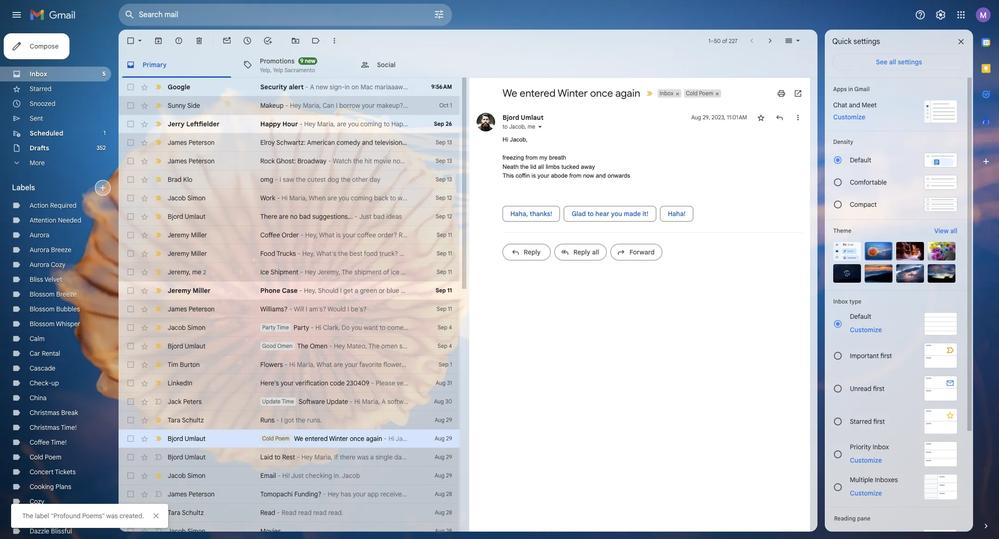 Task type: locate. For each thing, give the bounding box(es) containing it.
0 vertical spatial poem
[[699, 90, 714, 97]]

3 row from the top
[[119, 115, 460, 133]]

security
[[260, 83, 287, 91]]

settings right quick
[[854, 37, 880, 46]]

row
[[119, 78, 460, 96], [119, 96, 460, 115], [119, 115, 460, 133], [119, 133, 460, 152], [119, 152, 460, 171], [119, 171, 460, 189], [119, 189, 460, 208], [119, 208, 460, 226], [119, 226, 460, 245], [119, 245, 460, 263], [119, 263, 460, 282], [119, 282, 473, 300], [119, 300, 460, 319], [119, 319, 460, 337], [119, 337, 460, 356], [119, 356, 460, 374], [119, 374, 460, 393], [119, 393, 460, 411], [119, 411, 460, 430], [119, 430, 460, 449], [119, 449, 460, 467], [119, 467, 460, 486], [119, 486, 460, 504], [119, 504, 460, 523], [119, 523, 460, 540]]

0 horizontal spatial bad
[[299, 213, 311, 221]]

theme element
[[834, 227, 852, 236]]

1 happy from the left
[[260, 120, 281, 128]]

1 peterson from the top
[[189, 139, 215, 147]]

row down case
[[119, 300, 460, 319]]

sep 12 for work - hi maria, when are you coming back to work? best, jacob
[[436, 195, 452, 202]]

3 peterson from the top
[[189, 305, 215, 314]]

promotions
[[260, 57, 295, 65]]

omen
[[310, 342, 328, 351], [277, 343, 293, 350]]

time! for christmas time!
[[61, 424, 77, 432]]

1 vertical spatial 12
[[447, 213, 452, 220]]

7 important according to google magic. switch from the top
[[154, 194, 163, 203]]

0 vertical spatial miller
[[191, 231, 207, 240]]

come
[[387, 324, 404, 332]]

coming for back
[[351, 194, 373, 202]]

tara down jack
[[168, 417, 180, 425]]

2 aug 29 from the top
[[435, 436, 452, 442]]

2 bad from the left
[[373, 213, 385, 221]]

1 vertical spatial default
[[850, 313, 872, 321]]

schultz right not important switch at left
[[182, 509, 204, 518]]

glad to hear you made it!
[[572, 210, 649, 218]]

cold poem inside labels navigation
[[30, 454, 61, 462]]

1 sep 12 from the top
[[436, 195, 452, 202]]

26
[[446, 120, 452, 127]]

the inside alert
[[22, 512, 33, 521]]

0 horizontal spatial cold poem
[[30, 454, 61, 462]]

tara right not important switch at left
[[168, 509, 180, 518]]

jeremy miller for food trucks
[[168, 250, 207, 258]]

inbox up starred link
[[30, 70, 47, 78]]

bad left ideas
[[373, 213, 385, 221]]

25 row from the top
[[119, 523, 460, 540]]

cascade
[[30, 365, 55, 373]]

all inside "link"
[[592, 248, 599, 257]]

2 13 from the top
[[447, 158, 452, 164]]

sep 11 for blue
[[436, 287, 452, 294]]

read up movies
[[260, 509, 275, 518]]

coffee inside labels navigation
[[30, 439, 49, 447]]

0 horizontal spatial read
[[298, 509, 312, 518]]

cold poem
[[686, 90, 714, 97], [30, 454, 61, 462]]

1 vertical spatial entered
[[305, 435, 328, 443]]

james peterson for williams?
[[168, 305, 215, 314]]

1 horizontal spatial jer
[[464, 287, 473, 295]]

update inside 'update time software update -'
[[262, 398, 281, 405]]

10 important according to google magic. switch from the top
[[154, 249, 163, 259]]

3 blossom from the top
[[30, 320, 55, 329]]

13 for rock ghost: broadway - watch the hit movie now on the stage!
[[447, 158, 452, 164]]

0 horizontal spatial coffee
[[30, 439, 49, 447]]

0 horizontal spatial starred
[[30, 85, 52, 93]]

now left "on"
[[393, 157, 405, 165]]

starred for starred first
[[850, 418, 872, 426]]

6 important according to google magic. switch from the top
[[154, 175, 163, 184]]

0 vertical spatial jeremy miller
[[168, 231, 207, 240]]

tomopachi funding? -
[[260, 491, 328, 499]]

happy left hour?
[[392, 120, 410, 128]]

28
[[446, 491, 452, 498], [446, 510, 452, 517], [446, 528, 452, 535]]

20 row from the top
[[119, 430, 460, 449]]

1 vertical spatial cold poem
[[30, 454, 61, 462]]

aug 28 for read
[[435, 510, 452, 517]]

4 peterson from the top
[[189, 491, 215, 499]]

row up the got at the left bottom of page
[[119, 393, 460, 411]]

1 tara schultz from the top
[[168, 417, 204, 425]]

reply inside "link"
[[574, 248, 591, 257]]

1 vertical spatial winter
[[329, 435, 348, 443]]

check-up link
[[30, 379, 59, 388]]

1 horizontal spatial poem
[[275, 436, 290, 442]]

delete image
[[195, 36, 204, 45]]

you right 'do'
[[352, 324, 362, 332]]

28 for movies
[[446, 528, 452, 535]]

yelp,
[[260, 66, 272, 73]]

party down will
[[294, 324, 309, 332]]

simon for work
[[187, 194, 206, 202]]

cozy up velvet
[[51, 261, 66, 269]]

row down ghost:
[[119, 171, 460, 189]]

poem for cold poem "button"
[[699, 90, 714, 97]]

cold inside labels navigation
[[30, 454, 43, 462]]

1 simon from the top
[[187, 194, 206, 202]]

time inside 'update time software update -'
[[282, 398, 294, 405]]

bjord umlaut
[[503, 114, 544, 122], [168, 213, 206, 221], [168, 342, 206, 351], [168, 435, 206, 443], [168, 454, 206, 462]]

4 aug 29 from the top
[[435, 473, 452, 480]]

row up hi!
[[119, 449, 460, 467]]

2 tara schultz from the top
[[168, 509, 204, 518]]

labels navigation
[[0, 30, 119, 540]]

sep for flowers -
[[439, 361, 449, 368]]

2 peterson from the top
[[189, 157, 215, 165]]

tara for runs - i got the runs.
[[168, 417, 180, 425]]

entered
[[520, 87, 556, 100], [305, 435, 328, 443]]

1 blossom from the top
[[30, 291, 55, 299]]

whisper
[[56, 320, 80, 329]]

primary tab
[[119, 52, 235, 78]]

24 row from the top
[[119, 504, 460, 523]]

bliss
[[30, 276, 43, 284]]

customize button down chat
[[828, 112, 871, 123]]

row up schwartz:
[[119, 115, 460, 133]]

check-
[[30, 379, 51, 388]]

1 horizontal spatial coffee
[[260, 231, 280, 240]]

3 28 from the top
[[446, 528, 452, 535]]

tara for read - read read read read.
[[168, 509, 180, 518]]

1 vertical spatial starred
[[850, 418, 872, 426]]

inbox for inbox link
[[30, 70, 47, 78]]

customize button for multiple inboxes
[[845, 488, 888, 499]]

19 row from the top
[[119, 411, 460, 430]]

coffee
[[260, 231, 280, 240], [30, 439, 49, 447]]

concert tickets link
[[30, 468, 76, 477]]

3 james peterson from the top
[[168, 305, 215, 314]]

0 horizontal spatial omen
[[277, 343, 293, 350]]

cold down runs
[[262, 436, 274, 442]]

2 vertical spatial cold
[[30, 454, 43, 462]]

we entered winter once again
[[503, 87, 640, 100]]

0 horizontal spatial hey
[[290, 101, 301, 110]]

2 sep 12 from the top
[[436, 213, 452, 220]]

12
[[447, 195, 452, 202], [447, 213, 452, 220]]

coffee down the there
[[260, 231, 280, 240]]

customize button up important at the right bottom
[[845, 325, 888, 336]]

2 horizontal spatial hi
[[503, 136, 508, 143]]

2 sep 13 from the top
[[436, 158, 452, 164]]

352
[[97, 145, 106, 152]]

simon for email
[[187, 472, 206, 480]]

-
[[305, 83, 308, 91], [285, 101, 288, 110], [300, 120, 303, 128], [328, 157, 331, 165], [275, 176, 278, 184], [277, 194, 280, 202], [355, 213, 358, 221], [301, 231, 304, 240], [298, 250, 301, 258], [300, 268, 303, 277], [299, 287, 302, 295], [289, 305, 292, 314], [311, 324, 314, 332], [329, 342, 332, 351], [285, 361, 288, 369], [371, 379, 374, 388], [350, 398, 353, 406], [276, 417, 279, 425], [384, 435, 387, 443], [297, 454, 300, 462], [278, 472, 281, 480], [323, 491, 326, 499], [277, 509, 280, 518]]

jacob simon for work
[[168, 194, 206, 202]]

1 sep 4 from the top
[[438, 324, 452, 331]]

3 jeremy miller from the top
[[168, 287, 211, 295]]

row down good omen the omen -
[[119, 356, 460, 374]]

2 row from the top
[[119, 96, 460, 115]]

there
[[260, 213, 277, 221]]

want
[[364, 324, 378, 332]]

are up the elroy schwartz: american comedy and television writer. on the top left of page
[[337, 120, 347, 128]]

hi
[[503, 136, 508, 143], [282, 194, 288, 202], [316, 324, 322, 332]]

7 row from the top
[[119, 189, 460, 208]]

1 vertical spatial best,
[[400, 250, 415, 258]]

hey, for hey, what's the best food truck? best, jer
[[302, 250, 315, 258]]

1 vertical spatial sep 12
[[436, 213, 452, 220]]

1 vertical spatial settings
[[898, 58, 922, 66]]

here's
[[260, 379, 279, 388]]

we up to jacob , me
[[503, 87, 518, 100]]

drafts link
[[30, 144, 49, 152]]

0 horizontal spatial ,
[[189, 268, 191, 276]]

james peterson for rock ghost: broadway
[[168, 157, 215, 165]]

all for view all
[[951, 227, 958, 235]]

1 horizontal spatial the
[[297, 342, 308, 351]]

2 reply from the left
[[574, 248, 591, 257]]

1 row from the top
[[119, 78, 460, 96]]

2 vertical spatial maria,
[[289, 194, 307, 202]]

all right lid on the top of the page
[[538, 163, 544, 170]]

15 row from the top
[[119, 337, 460, 356]]

0 vertical spatial breeze
[[51, 246, 71, 254]]

hey, left what at the left top of the page
[[305, 231, 318, 240]]

1 vertical spatial time!
[[51, 439, 67, 447]]

0 vertical spatial christmas
[[30, 409, 59, 417]]

2 vertical spatial aurora
[[30, 261, 49, 269]]

breeze
[[51, 246, 71, 254], [56, 291, 77, 299]]

0 horizontal spatial entered
[[305, 435, 328, 443]]

your right borrow
[[362, 101, 375, 110]]

4 up sep 1
[[449, 343, 452, 350]]

food trucks - hey, what's the best food truck? best, jer
[[260, 250, 425, 258]]

11 for blue
[[447, 287, 452, 294]]

3 jacob simon from the top
[[168, 472, 206, 480]]

inbox type element
[[834, 298, 958, 305]]

all for see all settings
[[889, 58, 896, 66]]

jeremy for coffee order - hey, what is your coffee order? regards, jeremy
[[168, 231, 189, 240]]

0 vertical spatial coffee
[[260, 231, 280, 240]]

peterson for williams?
[[189, 305, 215, 314]]

0 horizontal spatial reply
[[524, 248, 541, 257]]

forward
[[630, 248, 655, 257]]

jer right thanks, at the left bottom of page
[[464, 287, 473, 295]]

cozy link
[[30, 498, 44, 506]]

2 28 from the top
[[446, 510, 452, 517]]

laid to rest -
[[260, 454, 302, 462]]

0 vertical spatial 13
[[447, 139, 452, 146]]

hear
[[596, 210, 610, 218]]

2 simon from the top
[[187, 324, 206, 332]]

sep for food trucks - hey, what's the best food truck? best, jer
[[437, 250, 447, 257]]

0 vertical spatial me
[[528, 123, 536, 130]]

sep for omg - i saw the cutest dog the other day
[[436, 176, 446, 183]]

starred up priority
[[850, 418, 872, 426]]

away
[[581, 163, 595, 170]]

1 horizontal spatial ,
[[525, 123, 526, 130]]

1 aurora from the top
[[30, 231, 49, 240]]

social tab
[[353, 52, 470, 78]]

0 vertical spatial aug 28
[[435, 491, 452, 498]]

1 vertical spatial me
[[192, 268, 201, 276]]

sunny left side
[[168, 101, 186, 110]]

and inside chat and meet customize
[[849, 101, 860, 109]]

0 horizontal spatial read
[[260, 509, 275, 518]]

0 vertical spatial best,
[[417, 194, 432, 202]]

2 4 from the top
[[449, 343, 452, 350]]

1 vertical spatial first
[[873, 385, 885, 393]]

car rental link
[[30, 350, 60, 358]]

first for important first
[[881, 352, 892, 360]]

chat and meet customize
[[834, 101, 877, 121]]

breeze for blossom breeze
[[56, 291, 77, 299]]

and left onwards
[[596, 172, 606, 179]]

here's your verification code 230409 -
[[260, 379, 376, 388]]

first for starred first
[[874, 418, 885, 426]]

rock ghost: broadway - watch the hit movie now on the stage!
[[260, 157, 445, 165]]

time! for coffee time!
[[51, 439, 67, 447]]

all for reply all
[[592, 248, 599, 257]]

type
[[850, 298, 862, 305]]

3 james from the top
[[168, 305, 187, 314]]

we entered winter once again main content
[[119, 30, 818, 540]]

5 important according to google magic. switch from the top
[[154, 157, 163, 166]]

1 up 352
[[104, 130, 106, 137]]

breeze up aurora cozy
[[51, 246, 71, 254]]

and inside elroy schwartz: american comedy and television writer. link
[[362, 139, 373, 147]]

row down read - read read read read.
[[119, 523, 460, 540]]

haha, thanks!
[[511, 210, 552, 218]]

jeremy for food trucks - hey, what's the best food truck? best, jer
[[168, 250, 189, 258]]

read
[[298, 509, 312, 518], [313, 509, 327, 518]]

0 vertical spatial 28
[[446, 491, 452, 498]]

0 vertical spatial blossom
[[30, 291, 55, 299]]

update
[[327, 398, 348, 406], [262, 398, 281, 405]]

1 vertical spatial is
[[336, 231, 341, 240]]

1 vertical spatial the
[[22, 512, 33, 521]]

13
[[447, 139, 452, 146], [447, 158, 452, 164], [447, 176, 452, 183]]

11 for jeremy
[[448, 232, 452, 239]]

the right the got at the left bottom of page
[[296, 417, 306, 425]]

cold up concert
[[30, 454, 43, 462]]

aurora up "bliss"
[[30, 261, 49, 269]]

important according to google magic. switch for security alert
[[154, 82, 163, 92]]

row up good omen the omen -
[[119, 319, 460, 337]]

blossom for blossom whisper
[[30, 320, 55, 329]]

see all settings
[[876, 58, 922, 66]]

row down 'update time software update -'
[[119, 411, 460, 430]]

time! down christmas time!
[[51, 439, 67, 447]]

settings image
[[936, 9, 947, 20]]

important according to google magic. switch for there are no bad suggestions...
[[154, 212, 163, 221]]

back
[[374, 194, 389, 202]]

compose
[[30, 42, 59, 51]]

4 simon from the top
[[187, 528, 206, 536]]

6 row from the top
[[119, 171, 460, 189]]

row up will
[[119, 282, 473, 300]]

time up the got at the left bottom of page
[[282, 398, 294, 405]]

1 vertical spatial christmas
[[30, 424, 59, 432]]

, left show details image
[[525, 123, 526, 130]]

1 horizontal spatial omen
[[310, 342, 328, 351]]

is right what at the left top of the page
[[336, 231, 341, 240]]

jacob
[[509, 123, 525, 130], [168, 194, 186, 202], [433, 194, 452, 202], [168, 324, 186, 332], [168, 472, 186, 480], [342, 472, 360, 480], [168, 528, 186, 536]]

simon for movies
[[187, 528, 206, 536]]

from down tucked
[[570, 172, 582, 179]]

just up coffee
[[359, 213, 372, 221]]

sep 11 for jeremy
[[437, 232, 452, 239]]

is
[[532, 172, 536, 179], [336, 231, 341, 240]]

reply down glad
[[574, 248, 591, 257]]

customize inside chat and meet customize
[[834, 113, 866, 121]]

jack
[[168, 398, 182, 406]]

christmas for christmas time!
[[30, 424, 59, 432]]

labels image
[[311, 36, 321, 45]]

customize up important at the right bottom
[[850, 326, 882, 335]]

1 horizontal spatial just
[[359, 213, 372, 221]]

1 13 from the top
[[447, 139, 452, 146]]

the label "profound poems" was created. alert
[[11, 21, 985, 529]]

2 vertical spatial are
[[279, 213, 289, 221]]

row up flowers -
[[119, 337, 460, 356]]

8 important according to google magic. switch from the top
[[154, 212, 163, 221]]

are for when
[[327, 194, 337, 202]]

2 james from the top
[[168, 157, 187, 165]]

movies
[[260, 528, 281, 536]]

default up comfortable
[[850, 156, 872, 164]]

klo
[[183, 176, 193, 184]]

3 13 from the top
[[447, 176, 452, 183]]

14 row from the top
[[119, 319, 460, 337]]

1 12 from the top
[[447, 195, 452, 202]]

1 aug 28 from the top
[[435, 491, 452, 498]]

maria, down "can"
[[317, 120, 335, 128]]

add to tasks image
[[263, 36, 272, 45]]

1 james peterson from the top
[[168, 139, 215, 147]]

1 up 31 at the bottom left
[[450, 361, 452, 368]]

blossom breeze
[[30, 291, 77, 299]]

support image
[[915, 9, 926, 20]]

blossom for blossom bubbles
[[30, 305, 55, 314]]

view all
[[935, 227, 958, 235]]

row down flowers -
[[119, 374, 460, 393]]

sep 11 for jer
[[437, 250, 452, 257]]

1 horizontal spatial bad
[[373, 213, 385, 221]]

cold inside "button"
[[686, 90, 698, 97]]

2 horizontal spatial poem
[[699, 90, 714, 97]]

row containing sunny side
[[119, 96, 460, 115]]

hi left jacob,
[[503, 136, 508, 143]]

9
[[300, 57, 303, 64]]

None checkbox
[[126, 286, 135, 296], [126, 305, 135, 314], [126, 323, 135, 333], [126, 360, 135, 370], [126, 379, 135, 388], [126, 398, 135, 407], [126, 416, 135, 425], [126, 435, 135, 444], [126, 286, 135, 296], [126, 305, 135, 314], [126, 323, 135, 333], [126, 360, 135, 370], [126, 379, 135, 388], [126, 398, 135, 407], [126, 416, 135, 425], [126, 435, 135, 444]]

1 horizontal spatial hi
[[316, 324, 322, 332]]

2 james peterson from the top
[[168, 157, 215, 165]]

apps
[[834, 86, 847, 93]]

ice shipment -
[[260, 268, 305, 277]]

breeze up bubbles
[[56, 291, 77, 299]]

priority
[[850, 443, 871, 452]]

0 horizontal spatial update
[[262, 398, 281, 405]]

sep 12
[[436, 195, 452, 202], [436, 213, 452, 220]]

1 vertical spatial sep 13
[[436, 158, 452, 164]]

first right important at the right bottom
[[881, 352, 892, 360]]

are left no
[[279, 213, 289, 221]]

cold inside the cold poem we entered winter once again -
[[262, 436, 274, 442]]

2 aurora from the top
[[30, 246, 49, 254]]

aug 31
[[436, 380, 452, 387]]

1 vertical spatial we
[[294, 435, 303, 443]]

quick settings element
[[833, 37, 880, 54]]

3 aug 28 from the top
[[435, 528, 452, 535]]

limbs
[[546, 163, 560, 170]]

2 12 from the top
[[447, 213, 452, 220]]

omen down the clark,
[[310, 342, 328, 351]]

best, right the truck?
[[400, 250, 415, 258]]

2 tara from the top
[[168, 509, 180, 518]]

williams? - will i am's? would i be's?
[[260, 305, 367, 314]]

poem inside "button"
[[699, 90, 714, 97]]

row containing brad klo
[[119, 171, 460, 189]]

2 aug 28 from the top
[[435, 510, 452, 517]]

blossom up "calm"
[[30, 320, 55, 329]]

jacob simon for email
[[168, 472, 206, 480]]

cozy for cozy ocean
[[30, 513, 44, 521]]

bjord for -
[[168, 454, 183, 462]]

sincerely,
[[405, 101, 433, 110]]

update down here's
[[262, 398, 281, 405]]

first right the unread
[[873, 385, 885, 393]]

happy down makeup
[[260, 120, 281, 128]]

aurora down attention
[[30, 231, 49, 240]]

5
[[102, 70, 106, 77]]

the left label
[[22, 512, 33, 521]]

onwards
[[608, 172, 631, 179]]

2 vertical spatial 13
[[447, 176, 452, 183]]

i left get
[[340, 287, 342, 295]]

inbox for inbox "button"
[[660, 90, 674, 97]]

customize down chat
[[834, 113, 866, 121]]

james peterson
[[168, 139, 215, 147], [168, 157, 215, 165], [168, 305, 215, 314], [168, 491, 215, 499]]

blissful
[[51, 528, 72, 536]]

1 vertical spatial poem
[[275, 436, 290, 442]]

more button
[[0, 156, 111, 171]]

jacob simon
[[168, 194, 206, 202], [168, 324, 206, 332], [168, 472, 206, 480], [168, 528, 206, 536]]

0 vertical spatial sep 13
[[436, 139, 452, 146]]

0 vertical spatial schultz
[[182, 417, 204, 425]]

unread
[[850, 385, 872, 393]]

starred inside labels navigation
[[30, 85, 52, 93]]

16 row from the top
[[119, 356, 460, 374]]

to right laid
[[275, 454, 281, 462]]

your left coffee
[[343, 231, 356, 240]]

1 28 from the top
[[446, 491, 452, 498]]

important according to google magic. switch for work
[[154, 194, 163, 203]]

1 inside labels navigation
[[104, 130, 106, 137]]

sep 13 for omg - i saw the cutest dog the other day
[[436, 176, 452, 183]]

0 vertical spatial now
[[393, 157, 405, 165]]

your down limbs
[[538, 172, 549, 179]]

the left "best" at the top left
[[338, 250, 348, 258]]

0 vertical spatial winter
[[558, 87, 588, 100]]

customize button down priority inbox
[[845, 455, 888, 466]]

tab list
[[973, 30, 999, 506], [119, 52, 818, 78]]

1 left "50"
[[709, 37, 711, 44]]

miller for phone
[[193, 287, 211, 295]]

schultz for runs
[[182, 417, 204, 425]]

2 vertical spatial and
[[596, 172, 606, 179]]

1 aug 29 from the top
[[435, 417, 452, 424]]

more image
[[330, 36, 339, 45]]

1 vertical spatial 4
[[449, 343, 452, 350]]

freezing from my breath neath the lid all limbs tucked away this coffin is your abode from now and onwards
[[503, 154, 631, 179]]

hey, for hey, should i get a green or blue phone case? thanks, jer
[[304, 287, 317, 295]]

sep for rock ghost: broadway - watch the hit movie now on the stage!
[[436, 158, 446, 164]]

got
[[284, 417, 294, 425]]

inbox inside "button"
[[660, 90, 674, 97]]

read left read. on the left bottom of the page
[[313, 509, 327, 518]]

row down the got at the left bottom of page
[[119, 430, 460, 449]]

18 row from the top
[[119, 393, 460, 411]]

coffee inside we entered winter once again main content
[[260, 231, 280, 240]]

sep for work - hi maria, when are you coming back to work? best, jacob
[[436, 195, 446, 202]]

cold for cold poem link
[[30, 454, 43, 462]]

cold right inbox "button"
[[686, 90, 698, 97]]

and
[[849, 101, 860, 109], [362, 139, 373, 147], [596, 172, 606, 179]]

0 vertical spatial hey,
[[305, 231, 318, 240]]

default down type
[[850, 313, 872, 321]]

0 vertical spatial 12
[[447, 195, 452, 202]]

1 jeremy miller from the top
[[168, 231, 207, 240]]

aurora link
[[30, 231, 49, 240]]

umlaut for -
[[185, 454, 206, 462]]

1 vertical spatial cozy
[[30, 498, 44, 506]]

sep 13 down stage!
[[436, 176, 452, 183]]

0 horizontal spatial just
[[291, 472, 304, 480]]

0 vertical spatial default
[[850, 156, 872, 164]]

None search field
[[119, 4, 452, 26]]

3 important according to google magic. switch from the top
[[154, 120, 163, 129]]

0 horizontal spatial once
[[350, 435, 365, 443]]

0 vertical spatial aurora
[[30, 231, 49, 240]]

row containing jeremy
[[119, 263, 460, 282]]

0 vertical spatial settings
[[854, 37, 880, 46]]

sep 13 down sep 26
[[436, 139, 452, 146]]

customize
[[834, 113, 866, 121], [850, 326, 882, 335], [850, 457, 882, 465], [850, 490, 882, 498]]

row down hour
[[119, 133, 460, 152]]

christmas time! link
[[30, 424, 77, 432]]

0 vertical spatial once
[[590, 87, 613, 100]]

cold poem inside "button"
[[686, 90, 714, 97]]

230409
[[346, 379, 370, 388]]

0 horizontal spatial tab list
[[119, 52, 818, 78]]

0 vertical spatial starred
[[30, 85, 52, 93]]

the inside row
[[297, 342, 308, 351]]

me left 2
[[192, 268, 201, 276]]

17 row from the top
[[119, 374, 460, 393]]

inbox for inbox type
[[834, 298, 848, 305]]

3 aug 29 from the top
[[435, 454, 452, 461]]

1 horizontal spatial we
[[503, 87, 518, 100]]

important according to google magic. switch for makeup
[[154, 101, 163, 110]]

11 row from the top
[[119, 263, 460, 282]]

aurora for aurora breeze
[[30, 246, 49, 254]]

row containing google
[[119, 78, 460, 96]]

blossom down bliss velvet
[[30, 291, 55, 299]]

move to image
[[291, 36, 300, 45]]

and inside freezing from my breath neath the lid all limbs tucked away this coffin is your abode from now and onwards
[[596, 172, 606, 179]]

1 james from the top
[[168, 139, 187, 147]]

should
[[318, 287, 339, 295]]

inbox inside labels navigation
[[30, 70, 47, 78]]

1 horizontal spatial sunny
[[434, 101, 452, 110]]

2 vertical spatial cozy
[[30, 513, 44, 521]]

1 horizontal spatial is
[[532, 172, 536, 179]]

4 row from the top
[[119, 133, 460, 152]]

and right chat
[[849, 101, 860, 109]]

important according to google magic. switch
[[154, 82, 163, 92], [154, 101, 163, 110], [154, 120, 163, 129], [154, 138, 163, 147], [154, 157, 163, 166], [154, 175, 163, 184], [154, 194, 163, 203], [154, 212, 163, 221], [154, 231, 163, 240], [154, 249, 163, 259], [154, 268, 163, 277]]

1 reply from the left
[[524, 248, 541, 257]]

happy
[[260, 120, 281, 128], [392, 120, 410, 128]]

default
[[850, 156, 872, 164], [850, 313, 872, 321]]

0 horizontal spatial cold
[[30, 454, 43, 462]]

the right good at bottom
[[297, 342, 308, 351]]

the right dog
[[341, 176, 351, 184]]

chat
[[834, 101, 848, 109]]

sep for phone case - hey, should i get a green or blue phone case? thanks, jer
[[436, 287, 446, 294]]

maria, left "can"
[[303, 101, 321, 110]]

1 vertical spatial hi
[[282, 194, 288, 202]]

0 vertical spatial tara
[[168, 417, 180, 425]]

2 jeremy miller from the top
[[168, 250, 207, 258]]

time! down break
[[61, 424, 77, 432]]

4 james from the top
[[168, 491, 187, 499]]

poem inside labels navigation
[[45, 454, 61, 462]]

best,
[[417, 194, 432, 202], [400, 250, 415, 258]]

1 jacob simon from the top
[[168, 194, 206, 202]]

coming down the makeup - hey maria, can i borrow your makeup? sincerely, sunny
[[361, 120, 382, 128]]

1 important according to google magic. switch from the top
[[154, 82, 163, 92]]

2 horizontal spatial and
[[849, 101, 860, 109]]

poem for cold poem link
[[45, 454, 61, 462]]

row down saw
[[119, 189, 460, 208]]

cozy up label
[[30, 498, 44, 506]]

11 important according to google magic. switch from the top
[[154, 268, 163, 277]]

1 vertical spatial ,
[[189, 268, 191, 276]]

writer.
[[404, 139, 422, 147]]

snooze image
[[243, 36, 252, 45]]

1 vertical spatial time
[[282, 398, 294, 405]]

9 important according to google magic. switch from the top
[[154, 231, 163, 240]]

aug inside cell
[[692, 114, 701, 121]]

2 vertical spatial jeremy miller
[[168, 287, 211, 295]]

made
[[624, 210, 641, 218]]

4 james peterson from the top
[[168, 491, 215, 499]]

miller for coffee
[[191, 231, 207, 240]]

bjord
[[503, 114, 519, 122], [168, 213, 183, 221], [168, 342, 183, 351], [168, 435, 183, 443], [168, 454, 183, 462]]

2 read from the left
[[313, 509, 327, 518]]

starred up snoozed
[[30, 85, 52, 93]]

hey right hour
[[304, 120, 316, 128]]

1 schultz from the top
[[182, 417, 204, 425]]

3 aurora from the top
[[30, 261, 49, 269]]

1 bad from the left
[[299, 213, 311, 221]]

2 sep 4 from the top
[[438, 343, 452, 350]]

2 vertical spatial hi
[[316, 324, 322, 332]]

row containing jerry leftfielder
[[119, 115, 460, 133]]

bjord for the omen
[[168, 342, 183, 351]]

omg
[[260, 176, 273, 184]]

1 vertical spatial aurora
[[30, 246, 49, 254]]

jacob,
[[510, 136, 528, 143]]

None checkbox
[[126, 342, 135, 351], [126, 453, 135, 462], [126, 472, 135, 481], [126, 490, 135, 499], [126, 527, 135, 537], [126, 342, 135, 351], [126, 453, 135, 462], [126, 472, 135, 481], [126, 490, 135, 499], [126, 527, 135, 537]]

time!
[[61, 424, 77, 432], [51, 439, 67, 447]]

we down runs - i got the runs.
[[294, 435, 303, 443]]

time inside 'party time party - hi clark, do you want to come to our party?'
[[277, 324, 289, 331]]

1 horizontal spatial happy
[[392, 120, 410, 128]]

rental
[[42, 350, 60, 358]]

cold poem for cold poem link
[[30, 454, 61, 462]]

13 row from the top
[[119, 300, 460, 319]]

2 vertical spatial aug 28
[[435, 528, 452, 535]]

row containing tim burton
[[119, 356, 460, 374]]

time
[[277, 324, 289, 331], [282, 398, 294, 405]]

1 vertical spatial sep 4
[[438, 343, 452, 350]]

quick
[[833, 37, 852, 46]]

to left our
[[405, 324, 411, 332]]

case?
[[421, 287, 439, 295]]



Task type: vqa. For each thing, say whether or not it's contained in the screenshot.


Task type: describe. For each thing, give the bounding box(es) containing it.
starred for starred link
[[30, 85, 52, 93]]

report spam image
[[174, 36, 183, 45]]

your inside freezing from my breath neath the lid all limbs tucked away this coffin is your abode from now and onwards
[[538, 172, 549, 179]]

sep 12 for there are no bad suggestions... - just bad ideas
[[436, 213, 452, 220]]

hour?
[[412, 120, 430, 128]]

0 horizontal spatial settings
[[854, 37, 880, 46]]

4 for hi
[[449, 324, 452, 331]]

checking
[[305, 472, 332, 480]]

aug 28 for movies
[[435, 528, 452, 535]]

3 29 from the top
[[446, 454, 452, 461]]

james peterson for tomopachi funding?
[[168, 491, 215, 499]]

james for williams? - will i am's? would i be's?
[[168, 305, 187, 314]]

cascade link
[[30, 365, 55, 373]]

scheduled
[[30, 129, 63, 138]]

1 read from the left
[[298, 509, 312, 518]]

burton
[[180, 361, 200, 369]]

12 for there are no bad suggestions... - just bad ideas
[[447, 213, 452, 220]]

i left the got at the left bottom of page
[[281, 417, 283, 425]]

me inside row
[[192, 268, 201, 276]]

omg - i saw the cutest dog the other day
[[260, 176, 381, 184]]

important according to google magic. switch for coffee order
[[154, 231, 163, 240]]

Not starred checkbox
[[757, 113, 766, 122]]

aurora cozy link
[[30, 261, 66, 269]]

advanced search options image
[[430, 5, 449, 24]]

social
[[377, 60, 396, 69]]

promotions, 9 new messages, tab
[[236, 52, 353, 78]]

0 horizontal spatial winter
[[329, 435, 348, 443]]

23 row from the top
[[119, 486, 460, 504]]

concert
[[30, 468, 54, 477]]

cooking
[[30, 483, 54, 492]]

30
[[445, 398, 452, 405]]

makeup - hey maria, can i borrow your makeup? sincerely, sunny
[[260, 101, 452, 110]]

blossom for blossom breeze
[[30, 291, 55, 299]]

customize button for priority inbox
[[845, 455, 888, 466]]

1 vertical spatial again
[[366, 435, 382, 443]]

1 vertical spatial from
[[570, 172, 582, 179]]

see
[[876, 58, 888, 66]]

customize button for chat and meet
[[828, 112, 871, 123]]

4 29 from the top
[[446, 473, 452, 480]]

customize for priority inbox
[[850, 457, 882, 465]]

haha, thanks! button
[[503, 206, 560, 222]]

22 row from the top
[[119, 467, 460, 486]]

haha!
[[668, 210, 686, 218]]

reading pane element
[[834, 516, 957, 523]]

2 29 from the top
[[446, 436, 452, 442]]

do
[[342, 324, 350, 332]]

0 horizontal spatial hi
[[282, 194, 288, 202]]

important according to google magic. switch for happy hour
[[154, 120, 163, 129]]

thanks!
[[530, 210, 552, 218]]

jeremy miller for coffee order
[[168, 231, 207, 240]]

1 vertical spatial once
[[350, 435, 365, 443]]

runs.
[[307, 417, 322, 425]]

show details image
[[537, 124, 543, 130]]

funding?
[[294, 491, 321, 499]]

29,
[[703, 114, 710, 121]]

sep 13 for rock ghost: broadway - watch the hit movie now on the stage!
[[436, 158, 452, 164]]

search mail image
[[121, 6, 138, 23]]

1 read from the left
[[260, 509, 275, 518]]

1 horizontal spatial winter
[[558, 87, 588, 100]]

are for maria,
[[337, 120, 347, 128]]

poem inside the cold poem we entered winter once again -
[[275, 436, 290, 442]]

peterson for tomopachi
[[189, 491, 215, 499]]

sep for coffee order - hey, what is your coffee order? regards, jeremy
[[437, 232, 447, 239]]

breath
[[549, 154, 566, 161]]

jacob simon for movies
[[168, 528, 206, 536]]

aurora for aurora cozy
[[30, 261, 49, 269]]

11 for jer
[[448, 250, 452, 257]]

poems"
[[82, 512, 105, 521]]

reply for reply all
[[574, 248, 591, 257]]

sep for happy hour - hey maria, are you coming to happy hour?
[[434, 120, 444, 127]]

bliss velvet
[[30, 276, 62, 284]]

your right here's
[[281, 379, 294, 388]]

action required
[[30, 202, 77, 210]]

archive image
[[154, 36, 163, 45]]

settings inside button
[[898, 58, 922, 66]]

2 jacob simon from the top
[[168, 324, 206, 332]]

security alert -
[[260, 83, 310, 91]]

8 row from the top
[[119, 208, 460, 226]]

compact
[[850, 201, 877, 209]]

21 row from the top
[[119, 449, 460, 467]]

the right "on"
[[416, 157, 426, 165]]

cold poem button
[[684, 89, 714, 98]]

our
[[413, 324, 423, 332]]

9:56 am
[[431, 83, 452, 90]]

important according to google magic. switch for omg
[[154, 175, 163, 184]]

the left the hit
[[353, 157, 363, 165]]

1 horizontal spatial tab list
[[973, 30, 999, 506]]

james for tomopachi funding? -
[[168, 491, 187, 499]]

2 read from the left
[[282, 509, 297, 518]]

1 horizontal spatial party
[[294, 324, 309, 332]]

i right "can"
[[336, 101, 338, 110]]

0 vertical spatial ,
[[525, 123, 526, 130]]

breeze for aurora breeze
[[51, 246, 71, 254]]

maria, for can
[[303, 101, 321, 110]]

1 sunny from the left
[[168, 101, 186, 110]]

coffee for coffee order - hey, what is your coffee order? regards, jeremy
[[260, 231, 280, 240]]

software
[[299, 398, 325, 406]]

1 vertical spatial just
[[291, 472, 304, 480]]

5 row from the top
[[119, 152, 460, 171]]

haha! button
[[660, 206, 694, 222]]

entered inside row
[[305, 435, 328, 443]]

tim burton
[[168, 361, 200, 369]]

important according to google magic. switch for rock ghost: broadway
[[154, 157, 163, 166]]

sep for williams? - will i am's? would i be's?
[[437, 306, 447, 313]]

0 vertical spatial we
[[503, 87, 518, 100]]

1 horizontal spatial again
[[616, 87, 640, 100]]

blue
[[387, 287, 399, 295]]

time for party
[[277, 324, 289, 331]]

important according to google magic. switch for food trucks
[[154, 249, 163, 259]]

2 sunny from the left
[[434, 101, 452, 110]]

china
[[30, 394, 47, 403]]

hit
[[365, 157, 372, 165]]

it!
[[643, 210, 649, 218]]

to up the hi jacob,
[[503, 123, 508, 130]]

10 row from the top
[[119, 245, 460, 263]]

cold poem for cold poem "button"
[[686, 90, 714, 97]]

time for software
[[282, 398, 294, 405]]

0 vertical spatial cozy
[[51, 261, 66, 269]]

Search mail text field
[[139, 10, 408, 19]]

brad
[[168, 176, 182, 184]]

inbox right priority
[[873, 443, 889, 452]]

coffee order - hey, what is your coffee order? regards, jeremy
[[260, 231, 448, 240]]

jeremy miller for phone case
[[168, 287, 211, 295]]

aurora cozy
[[30, 261, 66, 269]]

order
[[282, 231, 299, 240]]

no
[[290, 213, 298, 221]]

2 happy from the left
[[392, 120, 410, 128]]

1 sep 13 from the top
[[436, 139, 452, 146]]

tara schultz for read
[[168, 509, 204, 518]]

green
[[360, 287, 377, 295]]

to inside button
[[588, 210, 594, 218]]

important
[[850, 352, 879, 360]]

aurora breeze link
[[30, 246, 71, 254]]

0 vertical spatial hey
[[290, 101, 301, 110]]

umlaut for the omen
[[185, 342, 206, 351]]

hey, for hey, what is your coffee order? regards, jeremy
[[305, 231, 318, 240]]

13 for omg - i saw the cutest dog the other day
[[447, 176, 452, 183]]

1 vertical spatial jer
[[464, 287, 473, 295]]

coming for to
[[361, 120, 382, 128]]

1 vertical spatial maria,
[[317, 120, 335, 128]]

calm
[[30, 335, 45, 343]]

christmas break link
[[30, 409, 78, 417]]

0 vertical spatial from
[[526, 154, 538, 161]]

happy hour - hey maria, are you coming to happy hour?
[[260, 120, 430, 128]]

read.
[[328, 509, 343, 518]]

9 row from the top
[[119, 226, 460, 245]]

in
[[849, 86, 853, 93]]

christmas for christmas break
[[30, 409, 59, 417]]

row containing jack peters
[[119, 393, 460, 411]]

needed
[[58, 216, 81, 225]]

sep for there are no bad suggestions... - just bad ideas
[[436, 213, 446, 220]]

you down the makeup - hey maria, can i borrow your makeup? sincerely, sunny
[[348, 120, 359, 128]]

tara schultz for runs
[[168, 417, 204, 425]]

first for unread first
[[873, 385, 885, 393]]

good
[[262, 343, 276, 350]]

party inside 'party time party - hi clark, do you want to come to our party?'
[[262, 324, 276, 331]]

email
[[260, 472, 276, 480]]

attention needed link
[[30, 216, 81, 225]]

to up television
[[384, 120, 390, 128]]

order?
[[378, 231, 397, 240]]

not starred image
[[757, 113, 766, 122]]

4 important according to google magic. switch from the top
[[154, 138, 163, 147]]

9 new
[[300, 57, 316, 64]]

plans
[[56, 483, 71, 492]]

ideas
[[386, 213, 402, 221]]

all inside freezing from my breath neath the lid all limbs tucked away this coffin is your abode from now and onwards
[[538, 163, 544, 170]]

car
[[30, 350, 40, 358]]

0 vertical spatial hi
[[503, 136, 508, 143]]

0 vertical spatial jer
[[416, 250, 425, 258]]

sep 4 for hi
[[438, 324, 452, 331]]

you down dog
[[339, 194, 349, 202]]

coffee for coffee time!
[[30, 439, 49, 447]]

hour
[[283, 120, 298, 128]]

0 horizontal spatial best,
[[400, 250, 415, 258]]

0 horizontal spatial is
[[336, 231, 341, 240]]

the inside freezing from my breath neath the lid all limbs tucked away this coffin is your abode from now and onwards
[[520, 163, 529, 170]]

1 right oct
[[450, 102, 452, 109]]

i left the 'be's?' at the bottom left of page
[[348, 305, 349, 314]]

row containing linkedin
[[119, 374, 460, 393]]

on
[[407, 157, 414, 165]]

elroy schwartz: american comedy and television writer. link
[[260, 138, 422, 147]]

tim
[[168, 361, 178, 369]]

inbox button
[[658, 89, 675, 98]]

other
[[352, 176, 368, 184]]

tab list containing promotions
[[119, 52, 818, 78]]

2 default from the top
[[850, 313, 872, 321]]

the right saw
[[296, 176, 306, 184]]

cold for cold poem "button"
[[686, 90, 698, 97]]

can
[[323, 101, 334, 110]]

aug 29, 2023, 11:01 am
[[692, 114, 747, 121]]

comfortable
[[850, 178, 887, 187]]

bjord umlaut for the omen
[[168, 342, 206, 351]]

aug 29, 2023, 11:01 am cell
[[692, 113, 747, 122]]

blossom whisper
[[30, 320, 80, 329]]

shipment
[[271, 268, 299, 277]]

meet
[[862, 101, 877, 109]]

schultz for read
[[182, 509, 204, 518]]

regards,
[[399, 231, 425, 240]]

display density element
[[834, 139, 958, 145]]

0 vertical spatial entered
[[520, 87, 556, 100]]

main menu image
[[11, 9, 22, 20]]

miller for food
[[191, 250, 207, 258]]

aurora for "aurora" link
[[30, 231, 49, 240]]

not important switch
[[154, 509, 163, 518]]

james for rock ghost: broadway - watch the hit movie now on the stage!
[[168, 157, 187, 165]]

1 horizontal spatial update
[[327, 398, 348, 406]]

bjord umlaut for -
[[168, 454, 206, 462]]

0 vertical spatial just
[[359, 213, 372, 221]]

jeremy for phone case - hey, should i get a green or blue phone case? thanks, jer
[[168, 287, 191, 295]]

toggle split pane mode image
[[784, 36, 794, 45]]

older image
[[766, 36, 775, 45]]

to right back
[[390, 194, 396, 202]]

reply for reply
[[524, 248, 541, 257]]

to jacob , me
[[503, 123, 536, 130]]

now inside freezing from my breath neath the lid all limbs tucked away this coffin is your abode from now and onwards
[[583, 172, 594, 179]]

to right want
[[380, 324, 386, 332]]

broadway
[[297, 157, 327, 165]]

density
[[834, 139, 854, 145]]

you inside button
[[611, 210, 622, 218]]

1 29 from the top
[[446, 417, 452, 424]]

linkedin
[[168, 379, 193, 388]]

customize for default
[[850, 326, 882, 335]]

lid
[[531, 163, 537, 170]]

car rental
[[30, 350, 60, 358]]

sep for ice shipment -
[[437, 269, 447, 276]]

bjord umlaut for we entered winter once again
[[168, 435, 206, 443]]

cooking plans
[[30, 483, 71, 492]]

12 for work - hi maria, when are you coming back to work? best, jacob
[[447, 195, 452, 202]]

1 default from the top
[[850, 156, 872, 164]]

cozy for cozy link
[[30, 498, 44, 506]]

labels heading
[[12, 183, 98, 193]]

labels
[[12, 183, 35, 193]]

omen inside good omen the omen -
[[277, 343, 293, 350]]

new
[[305, 57, 316, 64]]

i right will
[[306, 305, 307, 314]]

was
[[106, 512, 118, 521]]

drafts
[[30, 144, 49, 152]]

flowers -
[[260, 361, 289, 369]]

sep 4 for -
[[438, 343, 452, 350]]

12 row from the top
[[119, 282, 473, 300]]

maria, for when
[[289, 194, 307, 202]]

action required link
[[30, 202, 77, 210]]

runs
[[260, 417, 275, 425]]

1 horizontal spatial hey
[[304, 120, 316, 128]]

reading pane
[[834, 516, 871, 523]]

is inside freezing from my breath neath the lid all limbs tucked away this coffin is your abode from now and onwards
[[532, 172, 536, 179]]



